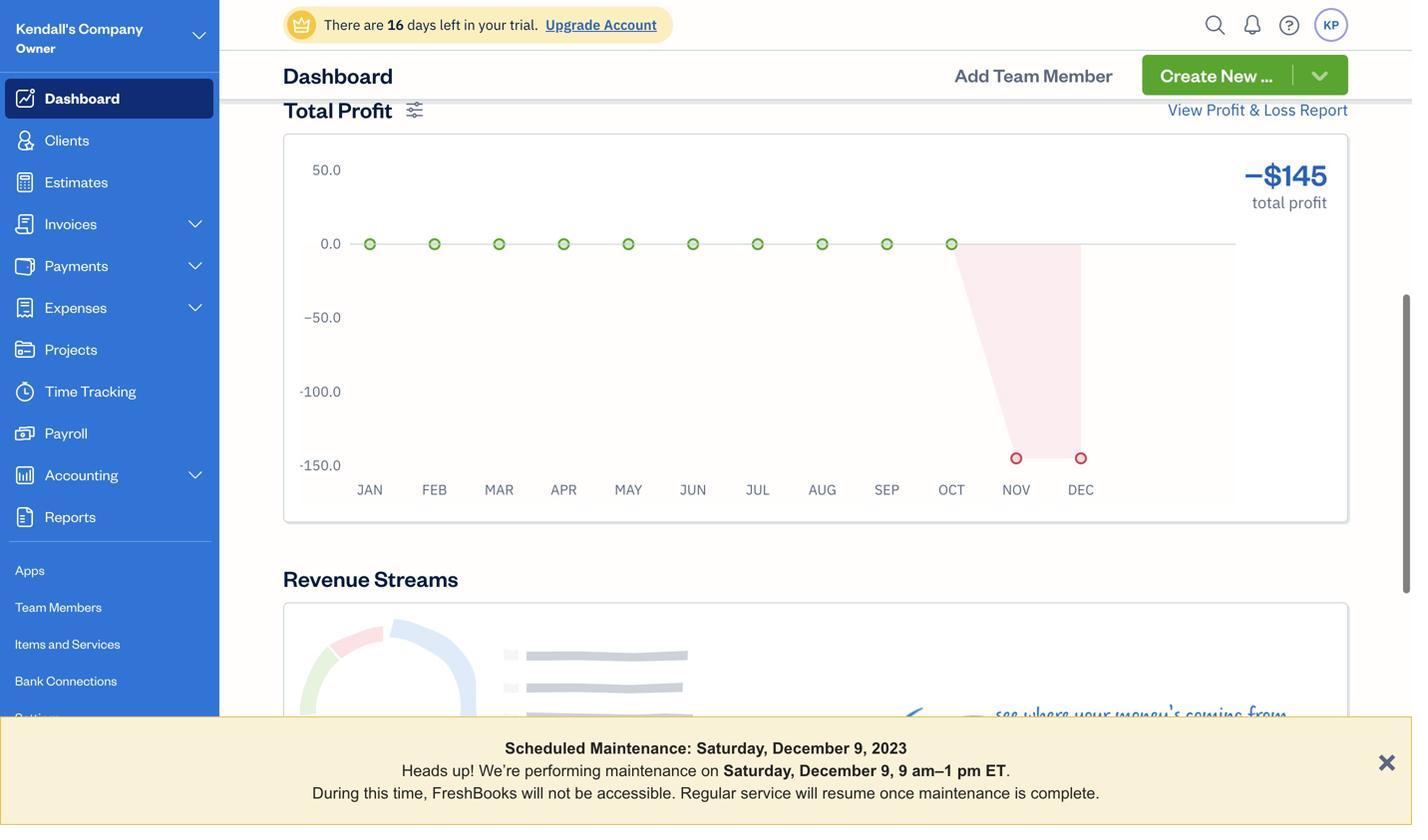 Task type: locate. For each thing, give the bounding box(es) containing it.
2 chevron large down image from the top
[[186, 258, 204, 274]]

main element
[[0, 0, 269, 826]]

from
[[1248, 705, 1287, 726]]

dashboard image
[[13, 89, 37, 109]]

maintenance down 'pm'
[[919, 785, 1010, 803]]

9, left 9 in the right of the page
[[881, 762, 894, 780]]

regular
[[680, 785, 736, 803]]

settings link
[[5, 701, 213, 736]]

0 vertical spatial maintenance
[[605, 762, 697, 780]]

chevron large down image inside expenses link
[[186, 300, 204, 316]]

members
[[49, 599, 102, 615]]

1 horizontal spatial dashboard
[[283, 61, 393, 89]]

money image
[[13, 424, 37, 444]]

days
[[407, 15, 436, 34]]

projects link
[[5, 330, 213, 370]]

team
[[993, 63, 1040, 87], [15, 599, 46, 615]]

create new …
[[1160, 63, 1273, 87]]

0 horizontal spatial maintenance
[[605, 762, 697, 780]]

performing
[[525, 762, 601, 780]]

view
[[1168, 99, 1203, 120]]

0 horizontal spatial will
[[522, 785, 544, 803]]

dashboard up total profit
[[283, 61, 393, 89]]

1 vertical spatial saturday,
[[723, 762, 795, 780]]

add team member
[[955, 63, 1113, 87]]

1 vertical spatial maintenance
[[919, 785, 1010, 803]]

report image
[[13, 508, 37, 528]]

clients
[[45, 130, 89, 149]]

will left not
[[522, 785, 544, 803]]

kendall's
[[16, 18, 76, 37]]

view profit & loss report
[[1168, 99, 1348, 120]]

dashboard link
[[5, 79, 213, 119]]

chevron large down image up expenses link
[[186, 258, 204, 274]]

add team member button
[[937, 55, 1131, 95]]

0 vertical spatial team
[[993, 63, 1040, 87]]

we're
[[479, 762, 520, 780]]

chevron large down image for invoices
[[186, 216, 204, 232]]

coming
[[1186, 705, 1243, 726]]

chevron large down image
[[190, 24, 208, 48]]

1 horizontal spatial profit
[[1207, 99, 1245, 120]]

complete.
[[1031, 785, 1100, 803]]

−$145 total profit
[[1244, 156, 1327, 213]]

payroll link
[[5, 414, 213, 454]]

× button
[[1378, 742, 1396, 779]]

create
[[1160, 63, 1217, 87]]

not
[[548, 785, 570, 803]]

trial.
[[510, 15, 538, 34]]

where
[[1024, 705, 1070, 726]]

your right 'in' at the left top of the page
[[479, 15, 506, 34]]

saturday, up service
[[723, 762, 795, 780]]

freshbooks
[[432, 785, 517, 803]]

9,
[[854, 740, 867, 758], [881, 762, 894, 780]]

maintenance down maintenance:
[[605, 762, 697, 780]]

scheduled
[[505, 740, 586, 758]]

team right add
[[993, 63, 1040, 87]]

0 horizontal spatial dashboard
[[45, 88, 120, 107]]

owner
[[16, 39, 56, 56]]

0 horizontal spatial your
[[479, 15, 506, 34]]

team up items
[[15, 599, 46, 615]]

profit left &
[[1207, 99, 1245, 120]]

profit left the total profit filters image
[[338, 95, 392, 124]]

profit for total
[[338, 95, 392, 124]]

chevron large down image
[[186, 216, 204, 232], [186, 258, 204, 274], [186, 300, 204, 316], [186, 468, 204, 484]]

chevrondown image
[[1308, 65, 1331, 85]]

there
[[324, 15, 360, 34]]

tracking
[[80, 381, 136, 400]]

saturday, up on
[[696, 740, 768, 758]]

dashboard up clients
[[45, 88, 120, 107]]

your right 'where' on the bottom right of page
[[1075, 705, 1110, 726]]

is
[[1015, 785, 1026, 803]]

left
[[440, 15, 461, 34]]

go to help image
[[1274, 10, 1305, 40]]

expenses link
[[5, 288, 213, 328]]

upgrade
[[546, 15, 601, 34]]

member
[[1043, 63, 1113, 87]]

will right service
[[796, 785, 818, 803]]

total
[[1252, 192, 1285, 213]]

3 chevron large down image from the top
[[186, 300, 204, 316]]

0 horizontal spatial 9,
[[854, 740, 867, 758]]

search image
[[1200, 10, 1232, 40]]

1 horizontal spatial 9,
[[881, 762, 894, 780]]

be
[[575, 785, 593, 803]]

there are 16 days left in your trial. upgrade account
[[324, 15, 657, 34]]

payroll
[[45, 423, 88, 442]]

1 chevron large down image from the top
[[186, 216, 204, 232]]

1 horizontal spatial team
[[993, 63, 1040, 87]]

chevron large down image down estimates link
[[186, 216, 204, 232]]

revenue
[[283, 564, 370, 593]]

…
[[1261, 63, 1273, 87]]

0 vertical spatial your
[[479, 15, 506, 34]]

time,
[[393, 785, 428, 803]]

1 vertical spatial 9,
[[881, 762, 894, 780]]

1 vertical spatial team
[[15, 599, 46, 615]]

items
[[15, 636, 46, 652]]

upgrade account link
[[542, 15, 657, 34]]

0 horizontal spatial team
[[15, 599, 46, 615]]

december
[[772, 740, 850, 758], [799, 762, 877, 780]]

time
[[45, 381, 78, 400]]

will
[[522, 785, 544, 803], [796, 785, 818, 803]]

saturday,
[[696, 740, 768, 758], [723, 762, 795, 780]]

estimate image
[[13, 173, 37, 192]]

revenue streams
[[283, 564, 458, 593]]

scheduled maintenance: saturday, december 9, 2023 heads up! we're performing maintenance on saturday, december 9, 9 am–1 pm et . during this time, freshbooks will not be accessible. regular service will resume once maintenance is complete.
[[312, 740, 1100, 803]]

am–1
[[912, 762, 953, 780]]

items and services
[[15, 636, 120, 652]]

kp button
[[1314, 8, 1348, 42]]

0 vertical spatial 9,
[[854, 740, 867, 758]]

payment image
[[13, 256, 37, 276]]

connections
[[46, 673, 117, 689]]

profit inside view profit & loss report 'link'
[[1207, 99, 1245, 120]]

dashboard inside main element
[[45, 88, 120, 107]]

see
[[995, 705, 1019, 726]]

chevron large down image up the reports link
[[186, 468, 204, 484]]

total profit filters image
[[405, 101, 424, 119]]

chevron large down image for payments
[[186, 258, 204, 274]]

crown image
[[291, 14, 312, 35]]

during
[[312, 785, 359, 803]]

reports link
[[5, 498, 213, 538]]

9, left 2023
[[854, 740, 867, 758]]

maintenance
[[605, 762, 697, 780], [919, 785, 1010, 803]]

team members
[[15, 599, 102, 615]]

0 horizontal spatial profit
[[338, 95, 392, 124]]

dashboard
[[283, 61, 393, 89], [45, 88, 120, 107]]

chevron large down image up projects link
[[186, 300, 204, 316]]

0 vertical spatial december
[[772, 740, 850, 758]]

.
[[1006, 762, 1010, 780]]

time tracking
[[45, 381, 136, 400]]

profit for view
[[1207, 99, 1245, 120]]

1 vertical spatial your
[[1075, 705, 1110, 726]]

and
[[48, 636, 69, 652]]

4 chevron large down image from the top
[[186, 468, 204, 484]]

1 horizontal spatial will
[[796, 785, 818, 803]]

1 horizontal spatial maintenance
[[919, 785, 1010, 803]]

services
[[72, 636, 120, 652]]



Task type: vqa. For each thing, say whether or not it's contained in the screenshot.
CLIENT icon
yes



Task type: describe. For each thing, give the bounding box(es) containing it.
view profit & loss report link
[[1168, 98, 1348, 122]]

−$145
[[1244, 156, 1327, 193]]

× dialog
[[0, 717, 1412, 826]]

invoices
[[45, 214, 97, 233]]

see where your money's coming from
[[995, 705, 1287, 726]]

in
[[464, 15, 475, 34]]

total
[[283, 95, 333, 124]]

items and services link
[[5, 627, 213, 662]]

create new … button
[[1142, 55, 1348, 95]]

timer image
[[13, 382, 37, 402]]

this
[[364, 785, 389, 803]]

estimates
[[45, 172, 108, 191]]

1 vertical spatial december
[[799, 762, 877, 780]]

1 will from the left
[[522, 785, 544, 803]]

account
[[604, 15, 657, 34]]

2023
[[872, 740, 907, 758]]

payments link
[[5, 246, 213, 286]]

1 horizontal spatial your
[[1075, 705, 1110, 726]]

estimates link
[[5, 163, 213, 202]]

apps link
[[5, 553, 213, 588]]

pm
[[957, 762, 981, 780]]

reports
[[45, 507, 96, 526]]

chevron large down image for accounting
[[186, 468, 204, 484]]

up!
[[452, 762, 474, 780]]

project image
[[13, 340, 37, 360]]

client image
[[13, 131, 37, 151]]

bank connections
[[15, 673, 117, 689]]

et
[[986, 762, 1006, 780]]

apps
[[15, 562, 45, 578]]

loss
[[1264, 99, 1296, 120]]

service
[[741, 785, 791, 803]]

9
[[899, 762, 908, 780]]

maintenance:
[[590, 740, 692, 758]]

team inside main element
[[15, 599, 46, 615]]

invoices link
[[5, 204, 213, 244]]

invoice image
[[13, 214, 37, 234]]

2 will from the left
[[796, 785, 818, 803]]

&
[[1249, 99, 1260, 120]]

new
[[1221, 63, 1257, 87]]

once
[[880, 785, 914, 803]]

bank connections link
[[5, 664, 213, 699]]

on
[[701, 762, 719, 780]]

team members link
[[5, 590, 213, 625]]

money's
[[1115, 705, 1181, 726]]

notifications image
[[1237, 5, 1269, 45]]

chart image
[[13, 466, 37, 486]]

team inside button
[[993, 63, 1040, 87]]

clients link
[[5, 121, 213, 161]]

projects
[[45, 340, 97, 359]]

heads
[[402, 762, 448, 780]]

add
[[955, 63, 989, 87]]

kendall's company owner
[[16, 18, 143, 56]]

time tracking link
[[5, 372, 213, 412]]

16
[[387, 15, 404, 34]]

expenses
[[45, 298, 107, 317]]

streams
[[374, 564, 458, 593]]

bank
[[15, 673, 44, 689]]

payments
[[45, 256, 108, 275]]

are
[[364, 15, 384, 34]]

total profit
[[283, 95, 392, 124]]

resume
[[822, 785, 875, 803]]

accounting
[[45, 465, 118, 484]]

report
[[1300, 99, 1348, 120]]

0 vertical spatial saturday,
[[696, 740, 768, 758]]

company
[[78, 18, 143, 37]]

expense image
[[13, 298, 37, 318]]

chevron large down image for expenses
[[186, 300, 204, 316]]

kp
[[1323, 17, 1339, 33]]

accessible.
[[597, 785, 676, 803]]

×
[[1378, 742, 1396, 779]]



